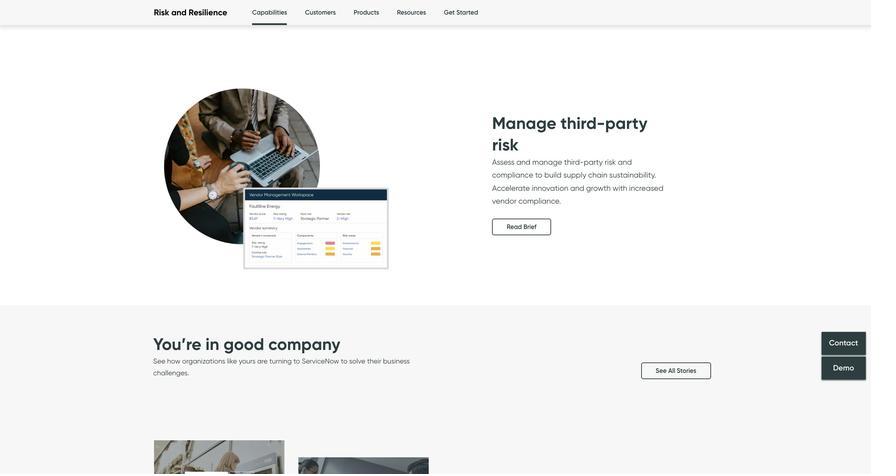 Task type: describe. For each thing, give the bounding box(es) containing it.
to for company
[[294, 357, 300, 366]]

sustainability.
[[610, 171, 657, 180]]

demo
[[834, 364, 855, 373]]

capabilities link
[[252, 0, 287, 27]]

avanade case study image
[[298, 458, 429, 475]]

good
[[224, 334, 264, 355]]

chain
[[589, 171, 608, 180]]

manage operational resilience enterprise-wide. image
[[464, 0, 725, 45]]

are
[[257, 357, 268, 366]]

their
[[368, 357, 382, 366]]

all
[[669, 367, 676, 375]]

and right risk
[[172, 7, 187, 18]]

growth
[[587, 184, 611, 193]]

third‑party
[[565, 158, 604, 167]]

manage
[[493, 113, 557, 134]]

to for risk
[[536, 171, 543, 180]]

party
[[606, 113, 648, 134]]

1 vertical spatial risk
[[605, 158, 617, 167]]

manage third-party vendor risk. image
[[140, 45, 401, 306]]

stories
[[678, 367, 697, 375]]

organizations
[[182, 357, 226, 366]]

build
[[545, 171, 562, 180]]

see inside see all stories link
[[656, 367, 667, 375]]

demo link
[[823, 357, 867, 380]]

read
[[507, 224, 522, 231]]

business
[[383, 357, 410, 366]]

read brief link
[[493, 219, 552, 236]]

supply
[[564, 171, 587, 180]]

contact link
[[823, 332, 867, 355]]

servicenow
[[302, 357, 339, 366]]

danske bank case study image
[[154, 441, 285, 475]]

manage
[[533, 158, 563, 167]]

innovation
[[532, 184, 569, 193]]



Task type: locate. For each thing, give the bounding box(es) containing it.
and up compliance at the right top
[[517, 158, 531, 167]]

capabilities
[[252, 9, 287, 16]]

risk and resilience
[[154, 7, 227, 18]]

see inside you're in good company see how organizations like yours are turning to servicenow to solve their business challenges.
[[153, 357, 166, 366]]

risk up chain
[[605, 158, 617, 167]]

and down the supply
[[571, 184, 585, 193]]

see all stories
[[656, 367, 697, 375]]

get
[[444, 9, 455, 16]]

see left how
[[153, 357, 166, 366]]

compliance
[[493, 171, 534, 180]]

2 horizontal spatial to
[[536, 171, 543, 180]]

compliance.
[[519, 197, 562, 206]]

1 horizontal spatial see
[[656, 367, 667, 375]]

to right "turning"
[[294, 357, 300, 366]]

and
[[172, 7, 187, 18], [517, 158, 531, 167], [619, 158, 633, 167], [571, 184, 585, 193]]

get started link
[[444, 0, 479, 25]]

0 horizontal spatial see
[[153, 357, 166, 366]]

like
[[227, 357, 237, 366]]

read brief
[[507, 224, 537, 231]]

0 horizontal spatial to
[[294, 357, 300, 366]]

you're in good company see how organizations like yours are turning to servicenow to solve their business challenges.
[[153, 334, 410, 378]]

resilience
[[189, 7, 227, 18]]

customers link
[[305, 0, 336, 25]]

to inside manage third-party risk assess and manage third‑party risk and compliance to build supply chain sustainability. accelerate innovation and growth with increased vendor compliance.
[[536, 171, 543, 180]]

assess
[[493, 158, 515, 167]]

in
[[206, 334, 220, 355]]

to
[[536, 171, 543, 180], [294, 357, 300, 366], [341, 357, 348, 366]]

you're
[[153, 334, 202, 355]]

risk up assess
[[493, 134, 519, 155]]

company
[[269, 334, 341, 355]]

vendor
[[493, 197, 517, 206]]

1 vertical spatial see
[[656, 367, 667, 375]]

see left all
[[656, 367, 667, 375]]

0 horizontal spatial risk
[[493, 134, 519, 155]]

resources link
[[397, 0, 427, 25]]

with
[[613, 184, 628, 193]]

accelerate
[[493, 184, 530, 193]]

risk
[[493, 134, 519, 155], [605, 158, 617, 167]]

third-
[[561, 113, 606, 134]]

products
[[354, 9, 380, 16]]

manage third-party risk assess and manage third‑party risk and compliance to build supply chain sustainability. accelerate innovation and growth with increased vendor compliance.
[[493, 113, 664, 206]]

products link
[[354, 0, 380, 25]]

risk
[[154, 7, 169, 18]]

increased
[[630, 184, 664, 193]]

resources
[[397, 9, 427, 16]]

to left 'build'
[[536, 171, 543, 180]]

0 vertical spatial risk
[[493, 134, 519, 155]]

challenges.
[[153, 369, 189, 378]]

how
[[167, 357, 181, 366]]

1 horizontal spatial risk
[[605, 158, 617, 167]]

see all stories link
[[642, 363, 712, 380]]

started
[[457, 9, 479, 16]]

turning
[[270, 357, 292, 366]]

get started
[[444, 9, 479, 16]]

see
[[153, 357, 166, 366], [656, 367, 667, 375]]

customers
[[305, 9, 336, 16]]

0 vertical spatial see
[[153, 357, 166, 366]]

and up 'sustainability.'
[[619, 158, 633, 167]]

yours
[[239, 357, 256, 366]]

1 horizontal spatial to
[[341, 357, 348, 366]]

solve
[[350, 357, 366, 366]]

contact
[[830, 339, 859, 348]]

brief
[[524, 224, 537, 231]]

to left solve
[[341, 357, 348, 366]]



Task type: vqa. For each thing, say whether or not it's contained in the screenshot.
Avanade case study Image
yes



